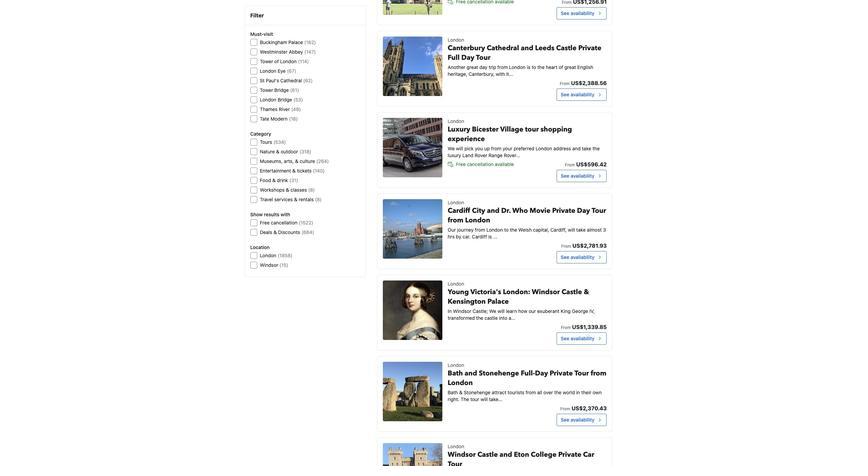 Task type: vqa. For each thing, say whether or not it's contained in the screenshot.
From corresponding to Free cancellation available
yes



Task type: describe. For each thing, give the bounding box(es) containing it.
see for young victoria's london: windsor castle & kensington palace
[[561, 336, 570, 342]]

trip
[[489, 64, 496, 70]]

the inside london cardiff city and dr. who movie private day tour from london our journey from london to the welsh capital, cardiff, will take almost 3 hrs by car. cardiff is ...
[[510, 227, 517, 233]]

private for day
[[550, 369, 573, 379]]

and for college
[[500, 451, 512, 460]]

london:
[[503, 288, 531, 297]]

from for bath and stonehenge full-day private tour from london
[[561, 407, 571, 412]]

leeds castle, canterbury and white cliffs of dover private car tour image
[[383, 0, 442, 15]]

movie
[[530, 207, 551, 216]]

tickets
[[297, 168, 312, 174]]

castle;
[[473, 309, 488, 315]]

from us$2,370.43
[[561, 406, 607, 412]]

full-
[[521, 369, 535, 379]]

& right "deals"
[[274, 230, 277, 236]]

city
[[472, 207, 485, 216]]

availability for bath and stonehenge full-day private tour from london
[[571, 418, 595, 424]]

workshops & classes (8)
[[260, 187, 315, 193]]

english
[[578, 64, 594, 70]]

free cancellation (1522)
[[260, 220, 313, 226]]

culture
[[300, 158, 315, 164]]

canterbury cathedral and leeds castle private full day tour image
[[383, 37, 442, 96]]

tower of london (114)
[[260, 59, 309, 64]]

must-visit
[[250, 31, 273, 37]]

the inside london luxury bicester village tour shopping experience we will pick you up from your preferred london address and take the luxury land rover range rover...
[[593, 146, 600, 152]]

eton
[[514, 451, 529, 460]]

from for cardiff city and dr. who movie private day tour from london
[[562, 244, 571, 249]]

young
[[448, 288, 469, 297]]

(1858)
[[278, 253, 293, 259]]

london eye (67)
[[260, 68, 296, 74]]

river
[[279, 106, 290, 112]]

range
[[489, 153, 503, 159]]

(162)
[[304, 39, 316, 45]]

see availability for free cancellation available
[[561, 173, 595, 179]]

westminster abbey (147)
[[260, 49, 316, 55]]

palace inside london young victoria's london: windsor castle & kensington palace in windsor castle;  we will learn how our exuberant king george iv, transformed the castle into a...
[[488, 298, 509, 307]]

castle for leeds
[[556, 44, 577, 53]]

location
[[250, 245, 270, 251]]

cathedral for paul's
[[281, 78, 302, 84]]

car
[[583, 451, 595, 460]]

from right journey
[[475, 227, 485, 233]]

village
[[501, 125, 524, 134]]

1 availability from the top
[[571, 10, 595, 16]]

you
[[475, 146, 483, 152]]

another
[[448, 64, 466, 70]]

see availability for cardiff city and dr. who movie private day tour from london
[[561, 255, 595, 261]]

1 horizontal spatial cardiff
[[472, 234, 487, 240]]

filter
[[250, 12, 264, 18]]

museums,
[[260, 158, 283, 164]]

tate
[[260, 116, 269, 122]]

(684)
[[302, 230, 314, 236]]

our
[[448, 227, 456, 233]]

2 great from the left
[[565, 64, 576, 70]]

address
[[554, 146, 571, 152]]

2 bath from the top
[[448, 390, 458, 396]]

to inside london canterbury cathedral and leeds castle private full day tour another great day trip from london is to the heart of great english heritage, canterbury, with it...
[[532, 64, 536, 70]]

nature
[[260, 149, 275, 155]]

& left "drink"
[[272, 178, 276, 183]]

cardiff,
[[551, 227, 567, 233]]

preferred
[[514, 146, 535, 152]]

see for bath and stonehenge full-day private tour from london
[[561, 418, 570, 424]]

take...
[[489, 397, 503, 403]]

1 bath from the top
[[448, 369, 463, 379]]

(534)
[[274, 139, 286, 145]]

st paul's cathedral (62)
[[260, 78, 313, 84]]

(48)
[[291, 106, 301, 112]]

take inside london cardiff city and dr. who movie private day tour from london our journey from london to the welsh capital, cardiff, will take almost 3 hrs by car. cardiff is ...
[[577, 227, 586, 233]]

their
[[582, 390, 592, 396]]

cancellation for (1522)
[[271, 220, 298, 226]]

availability for free cancellation available
[[571, 173, 595, 179]]

windsor castle and eton college private car tour image
[[383, 444, 442, 467]]

& inside london young victoria's london: windsor castle & kensington palace in windsor castle;  we will learn how our exuberant king george iv, transformed the castle into a...
[[584, 288, 589, 297]]

and inside london bath and stonehenge full-day private tour from london bath & stonehenge attract tourists from all over the world in their own right. the tour will take...
[[465, 369, 477, 379]]

exuberant
[[538, 309, 560, 315]]

tours (534)
[[260, 139, 286, 145]]

will inside london cardiff city and dr. who movie private day tour from london our journey from london to the welsh capital, cardiff, will take almost 3 hrs by car. cardiff is ...
[[568, 227, 575, 233]]

all
[[537, 390, 542, 396]]

over
[[544, 390, 553, 396]]

deals & discounts (684)
[[260, 230, 314, 236]]

from us$2,388.56
[[560, 80, 607, 86]]

entertainment & tickets (140)
[[260, 168, 325, 174]]

tour inside london bath and stonehenge full-day private tour from london bath & stonehenge attract tourists from all over the world in their own right. the tour will take...
[[575, 369, 589, 379]]

3
[[603, 227, 606, 233]]

0 vertical spatial stonehenge
[[479, 369, 519, 379]]

luxury bicester village tour shopping experience image
[[383, 118, 442, 178]]

day for full
[[462, 53, 475, 62]]

nature & outdoor (318)
[[260, 149, 311, 155]]

welsh
[[519, 227, 532, 233]]

will inside london luxury bicester village tour shopping experience we will pick you up from your preferred london address and take the luxury land rover range rover...
[[456, 146, 463, 152]]

with inside london canterbury cathedral and leeds castle private full day tour another great day trip from london is to the heart of great english heritage, canterbury, with it...
[[496, 71, 505, 77]]

us$596.42
[[577, 162, 607, 168]]

availability for cardiff city and dr. who movie private day tour from london
[[571, 255, 595, 261]]

rover...
[[504, 153, 520, 159]]

from inside london luxury bicester village tour shopping experience we will pick you up from your preferred london address and take the luxury land rover range rover...
[[491, 146, 502, 152]]

classes
[[291, 187, 307, 193]]

show
[[250, 212, 263, 218]]

a...
[[509, 316, 516, 322]]

(67)
[[287, 68, 296, 74]]

in
[[576, 390, 580, 396]]

modern
[[271, 116, 288, 122]]

& up (31)
[[292, 168, 296, 174]]

from for free cancellation available
[[565, 163, 575, 168]]

london canterbury cathedral and leeds castle private full day tour another great day trip from london is to the heart of great english heritage, canterbury, with it...
[[448, 37, 602, 77]]

& down '(534)' at the top left of the page
[[276, 149, 280, 155]]

museums, arts, & culture (264)
[[260, 158, 329, 164]]

thames
[[260, 106, 278, 112]]

your
[[503, 146, 513, 152]]

0 horizontal spatial with
[[281, 212, 290, 218]]

see for canterbury cathedral and leeds castle private full day tour
[[561, 92, 570, 98]]

hrs
[[448, 234, 455, 240]]

capital,
[[533, 227, 549, 233]]

from up own
[[591, 369, 607, 379]]

and for castle
[[521, 44, 534, 53]]

day inside london bath and stonehenge full-day private tour from london bath & stonehenge attract tourists from all over the world in their own right. the tour will take...
[[535, 369, 548, 379]]

luxury
[[448, 153, 461, 159]]

0 vertical spatial cardiff
[[448, 207, 471, 216]]

availability for canterbury cathedral and leeds castle private full day tour
[[571, 92, 595, 98]]

& up travel services & rentals (8)
[[286, 187, 289, 193]]

experience
[[448, 135, 485, 144]]

buckingham palace (162)
[[260, 39, 316, 45]]

westminster
[[260, 49, 288, 55]]

0 vertical spatial (8)
[[308, 187, 315, 193]]

& inside london bath and stonehenge full-day private tour from london bath & stonehenge attract tourists from all over the world in their own right. the tour will take...
[[459, 390, 463, 396]]

london inside london windsor castle and eton college private car tour
[[448, 444, 464, 450]]

us$2,370.43
[[572, 406, 607, 412]]

iv,
[[590, 309, 595, 315]]

tower bridge (61)
[[260, 87, 299, 93]]

(114)
[[298, 59, 309, 64]]



Task type: locate. For each thing, give the bounding box(es) containing it.
from inside london canterbury cathedral and leeds castle private full day tour another great day trip from london is to the heart of great english heritage, canterbury, with it...
[[498, 64, 508, 70]]

0 horizontal spatial cardiff
[[448, 207, 471, 216]]

tour right the
[[471, 397, 480, 403]]

1 tower from the top
[[260, 59, 273, 64]]

food & drink (31)
[[260, 178, 298, 183]]

we
[[448, 146, 455, 152], [489, 309, 497, 315]]

0 vertical spatial cathedral
[[487, 44, 519, 53]]

and inside london canterbury cathedral and leeds castle private full day tour another great day trip from london is to the heart of great english heritage, canterbury, with it...
[[521, 44, 534, 53]]

0 horizontal spatial cathedral
[[281, 78, 302, 84]]

windsor inside london windsor castle and eton college private car tour
[[448, 451, 476, 460]]

tate modern (18)
[[260, 116, 298, 122]]

1 see from the top
[[561, 10, 570, 16]]

is left heart
[[527, 64, 531, 70]]

stonehenge up the
[[464, 390, 491, 396]]

0 horizontal spatial we
[[448, 146, 455, 152]]

stonehenge up "attract"
[[479, 369, 519, 379]]

we inside london young victoria's london: windsor castle & kensington palace in windsor castle;  we will learn how our exuberant king george iv, transformed the castle into a...
[[489, 309, 497, 315]]

will right cardiff,
[[568, 227, 575, 233]]

private for castle
[[579, 44, 602, 53]]

eye
[[278, 68, 286, 74]]

1 horizontal spatial cancellation
[[467, 162, 494, 167]]

bridge up river
[[278, 97, 292, 103]]

castle inside london windsor castle and eton college private car tour
[[478, 451, 498, 460]]

0 vertical spatial we
[[448, 146, 455, 152]]

tours
[[260, 139, 272, 145]]

1 horizontal spatial of
[[559, 64, 563, 70]]

attract
[[492, 390, 507, 396]]

1 vertical spatial (8)
[[315, 197, 322, 203]]

6 see availability from the top
[[561, 418, 595, 424]]

king
[[561, 309, 571, 315]]

available
[[495, 162, 514, 167]]

private inside london canterbury cathedral and leeds castle private full day tour another great day trip from london is to the heart of great english heritage, canterbury, with it...
[[579, 44, 602, 53]]

6 see from the top
[[561, 418, 570, 424]]

castle inside london young victoria's london: windsor castle & kensington palace in windsor castle;  we will learn how our exuberant king george iv, transformed the castle into a...
[[562, 288, 582, 297]]

us$2,388.56
[[571, 80, 607, 86]]

2 vertical spatial castle
[[478, 451, 498, 460]]

great left english
[[565, 64, 576, 70]]

cancellation down rover
[[467, 162, 494, 167]]

the down castle;
[[476, 316, 484, 322]]

(1522)
[[299, 220, 313, 226]]

1 horizontal spatial tour
[[525, 125, 539, 134]]

cardiff
[[448, 207, 471, 216], [472, 234, 487, 240]]

0 vertical spatial to
[[532, 64, 536, 70]]

us$2,781.93
[[573, 243, 607, 249]]

3 see from the top
[[561, 173, 570, 179]]

the left welsh at right
[[510, 227, 517, 233]]

0 vertical spatial free
[[456, 162, 466, 167]]

in
[[448, 309, 452, 315]]

2 see from the top
[[561, 92, 570, 98]]

(61)
[[290, 87, 299, 93]]

day inside london cardiff city and dr. who movie private day tour from london our journey from london to the welsh capital, cardiff, will take almost 3 hrs by car. cardiff is ...
[[577, 207, 590, 216]]

cancellation
[[467, 162, 494, 167], [271, 220, 298, 226]]

(62)
[[303, 78, 313, 84]]

tour
[[476, 53, 491, 62], [592, 207, 607, 216], [575, 369, 589, 379], [448, 461, 463, 467]]

0 vertical spatial tour
[[525, 125, 539, 134]]

transformed
[[448, 316, 475, 322]]

and
[[521, 44, 534, 53], [573, 146, 581, 152], [487, 207, 500, 216], [465, 369, 477, 379], [500, 451, 512, 460]]

day up almost
[[577, 207, 590, 216]]

rover
[[475, 153, 488, 159]]

workshops
[[260, 187, 285, 193]]

0 horizontal spatial is
[[489, 234, 492, 240]]

will inside london young victoria's london: windsor castle & kensington palace in windsor castle;  we will learn how our exuberant king george iv, transformed the castle into a...
[[498, 309, 505, 315]]

st
[[260, 78, 265, 84]]

1 vertical spatial free
[[260, 220, 270, 226]]

cancellation for available
[[467, 162, 494, 167]]

and inside london cardiff city and dr. who movie private day tour from london our journey from london to the welsh capital, cardiff, will take almost 3 hrs by car. cardiff is ...
[[487, 207, 500, 216]]

1 vertical spatial castle
[[562, 288, 582, 297]]

visit
[[264, 31, 273, 37]]

6 availability from the top
[[571, 418, 595, 424]]

take inside london luxury bicester village tour shopping experience we will pick you up from your preferred london address and take the luxury land rover range rover...
[[582, 146, 592, 152]]

car.
[[463, 234, 471, 240]]

0 vertical spatial bridge
[[275, 87, 289, 93]]

private for college
[[559, 451, 582, 460]]

land
[[463, 153, 474, 159]]

of right heart
[[559, 64, 563, 70]]

see availability for bath and stonehenge full-day private tour from london
[[561, 418, 595, 424]]

cathedral inside london canterbury cathedral and leeds castle private full day tour another great day trip from london is to the heart of great english heritage, canterbury, with it...
[[487, 44, 519, 53]]

travel services & rentals (8)
[[260, 197, 322, 203]]

from up it... on the top right of page
[[498, 64, 508, 70]]

&
[[276, 149, 280, 155], [295, 158, 299, 164], [292, 168, 296, 174], [272, 178, 276, 183], [286, 187, 289, 193], [294, 197, 298, 203], [274, 230, 277, 236], [584, 288, 589, 297], [459, 390, 463, 396]]

windsor
[[260, 263, 278, 268], [532, 288, 560, 297], [453, 309, 472, 315], [448, 451, 476, 460]]

journey
[[457, 227, 474, 233]]

paul's
[[266, 78, 279, 84]]

leeds
[[535, 44, 555, 53]]

5 see availability from the top
[[561, 336, 595, 342]]

bridge for tower bridge
[[275, 87, 289, 93]]

will left take...
[[481, 397, 488, 403]]

from us$2,781.93
[[562, 243, 607, 249]]

cathedral up the trip
[[487, 44, 519, 53]]

see availability for canterbury cathedral and leeds castle private full day tour
[[561, 92, 595, 98]]

1 vertical spatial to
[[504, 227, 509, 233]]

with left it... on the top right of page
[[496, 71, 505, 77]]

1 vertical spatial palace
[[488, 298, 509, 307]]

1 horizontal spatial day
[[535, 369, 548, 379]]

5 availability from the top
[[571, 336, 595, 342]]

1 vertical spatial tour
[[471, 397, 480, 403]]

is
[[527, 64, 531, 70], [489, 234, 492, 240]]

cancellation up deals & discounts (684)
[[271, 220, 298, 226]]

0 horizontal spatial great
[[467, 64, 478, 70]]

5 see from the top
[[561, 336, 570, 342]]

the
[[461, 397, 469, 403]]

travel
[[260, 197, 273, 203]]

& right arts,
[[295, 158, 299, 164]]

dr.
[[501, 207, 511, 216]]

the inside london canterbury cathedral and leeds castle private full day tour another great day trip from london is to the heart of great english heritage, canterbury, with it...
[[538, 64, 545, 70]]

canterbury
[[448, 44, 485, 53]]

2 see availability from the top
[[561, 92, 595, 98]]

is inside london canterbury cathedral and leeds castle private full day tour another great day trip from london is to the heart of great english heritage, canterbury, with it...
[[527, 64, 531, 70]]

private up cardiff,
[[552, 207, 576, 216]]

london inside london young victoria's london: windsor castle & kensington palace in windsor castle;  we will learn how our exuberant king george iv, transformed the castle into a...
[[448, 281, 464, 287]]

4 see availability from the top
[[561, 255, 595, 261]]

from down the king
[[561, 326, 571, 331]]

1 horizontal spatial is
[[527, 64, 531, 70]]

and left leeds
[[521, 44, 534, 53]]

and for who
[[487, 207, 500, 216]]

take up from us$596.42
[[582, 146, 592, 152]]

1 see availability from the top
[[561, 10, 595, 16]]

private inside london cardiff city and dr. who movie private day tour from london our journey from london to the welsh capital, cardiff, will take almost 3 hrs by car. cardiff is ...
[[552, 207, 576, 216]]

availability
[[571, 10, 595, 16], [571, 92, 595, 98], [571, 173, 595, 179], [571, 255, 595, 261], [571, 336, 595, 342], [571, 418, 595, 424]]

1 horizontal spatial cathedral
[[487, 44, 519, 53]]

rentals
[[299, 197, 314, 203]]

and inside london windsor castle and eton college private car tour
[[500, 451, 512, 460]]

castle up the king
[[562, 288, 582, 297]]

bath and stonehenge full-day private tour from london image
[[383, 363, 442, 422]]

0 vertical spatial with
[[496, 71, 505, 77]]

0 vertical spatial take
[[582, 146, 592, 152]]

private left car
[[559, 451, 582, 460]]

from up the our
[[448, 216, 464, 225]]

is left '...'
[[489, 234, 492, 240]]

palace up abbey
[[289, 39, 303, 45]]

bridge for london bridge
[[278, 97, 292, 103]]

0 vertical spatial castle
[[556, 44, 577, 53]]

2 tower from the top
[[260, 87, 273, 93]]

0 horizontal spatial free
[[260, 220, 270, 226]]

1 great from the left
[[467, 64, 478, 70]]

1 horizontal spatial free
[[456, 162, 466, 167]]

the up the us$596.42
[[593, 146, 600, 152]]

day down canterbury
[[462, 53, 475, 62]]

1 horizontal spatial with
[[496, 71, 505, 77]]

1 vertical spatial cathedral
[[281, 78, 302, 84]]

(8) up rentals
[[308, 187, 315, 193]]

cardiff right car.
[[472, 234, 487, 240]]

free up "deals"
[[260, 220, 270, 226]]

palace down victoria's
[[488, 298, 509, 307]]

into
[[499, 316, 508, 322]]

tower down st
[[260, 87, 273, 93]]

from up the range
[[491, 146, 502, 152]]

4 availability from the top
[[571, 255, 595, 261]]

tour inside london windsor castle and eton college private car tour
[[448, 461, 463, 467]]

services
[[274, 197, 293, 203]]

and up the
[[465, 369, 477, 379]]

day for private
[[577, 207, 590, 216]]

victoria's
[[471, 288, 501, 297]]

college
[[531, 451, 557, 460]]

1 horizontal spatial palace
[[488, 298, 509, 307]]

the left heart
[[538, 64, 545, 70]]

(264)
[[317, 158, 329, 164]]

and left the eton
[[500, 451, 512, 460]]

tower down westminster
[[260, 59, 273, 64]]

heart
[[546, 64, 558, 70]]

1 vertical spatial we
[[489, 309, 497, 315]]

show results with
[[250, 212, 290, 218]]

cardiff left the city
[[448, 207, 471, 216]]

1 horizontal spatial we
[[489, 309, 497, 315]]

discounts
[[278, 230, 300, 236]]

to inside london cardiff city and dr. who movie private day tour from london our journey from london to the welsh capital, cardiff, will take almost 3 hrs by car. cardiff is ...
[[504, 227, 509, 233]]

1 horizontal spatial to
[[532, 64, 536, 70]]

3 availability from the top
[[571, 173, 595, 179]]

london (1858)
[[260, 253, 293, 259]]

4 see from the top
[[561, 255, 570, 261]]

tower for tower bridge (61)
[[260, 87, 273, 93]]

1 vertical spatial take
[[577, 227, 586, 233]]

to left heart
[[532, 64, 536, 70]]

castle for windsor
[[562, 288, 582, 297]]

private up world
[[550, 369, 573, 379]]

the inside london bath and stonehenge full-day private tour from london bath & stonehenge attract tourists from all over the world in their own right. the tour will take...
[[555, 390, 562, 396]]

1 vertical spatial is
[[489, 234, 492, 240]]

0 vertical spatial day
[[462, 53, 475, 62]]

castle left the eton
[[478, 451, 498, 460]]

2 availability from the top
[[571, 92, 595, 98]]

cathedral for canterbury
[[487, 44, 519, 53]]

1 vertical spatial tower
[[260, 87, 273, 93]]

0 horizontal spatial cancellation
[[271, 220, 298, 226]]

is inside london cardiff city and dr. who movie private day tour from london our journey from london to the welsh capital, cardiff, will take almost 3 hrs by car. cardiff is ...
[[489, 234, 492, 240]]

tour right village
[[525, 125, 539, 134]]

bath
[[448, 369, 463, 379], [448, 390, 458, 396]]

day
[[480, 64, 488, 70]]

1 vertical spatial bath
[[448, 390, 458, 396]]

bicester
[[472, 125, 499, 134]]

0 horizontal spatial palace
[[289, 39, 303, 45]]

will up luxury
[[456, 146, 463, 152]]

right.
[[448, 397, 460, 403]]

our
[[529, 309, 536, 315]]

2 vertical spatial day
[[535, 369, 548, 379]]

we inside london luxury bicester village tour shopping experience we will pick you up from your preferred london address and take the luxury land rover range rover...
[[448, 146, 455, 152]]

of inside london canterbury cathedral and leeds castle private full day tour another great day trip from london is to the heart of great english heritage, canterbury, with it...
[[559, 64, 563, 70]]

day
[[462, 53, 475, 62], [577, 207, 590, 216], [535, 369, 548, 379]]

from
[[560, 81, 570, 86], [565, 163, 575, 168], [562, 244, 571, 249], [561, 326, 571, 331], [561, 407, 571, 412]]

from left all
[[526, 390, 536, 396]]

from inside the from us$2,388.56
[[560, 81, 570, 86]]

the inside london young victoria's london: windsor castle & kensington palace in windsor castle;  we will learn how our exuberant king george iv, transformed the castle into a...
[[476, 316, 484, 322]]

free for free cancellation (1522)
[[260, 220, 270, 226]]

0 horizontal spatial of
[[275, 59, 279, 64]]

free down luxury
[[456, 162, 466, 167]]

free for free cancellation available
[[456, 162, 466, 167]]

and inside london luxury bicester village tour shopping experience we will pick you up from your preferred london address and take the luxury land rover range rover...
[[573, 146, 581, 152]]

castle right leeds
[[556, 44, 577, 53]]

entertainment
[[260, 168, 291, 174]]

pick
[[465, 146, 474, 152]]

2 horizontal spatial day
[[577, 207, 590, 216]]

1 vertical spatial stonehenge
[[464, 390, 491, 396]]

tower for tower of london (114)
[[260, 59, 273, 64]]

(140)
[[313, 168, 325, 174]]

buckingham
[[260, 39, 287, 45]]

young victoria's london: windsor castle & kensington palace image
[[383, 281, 442, 341]]

see for cardiff city and dr. who movie private day tour from london
[[561, 255, 570, 261]]

tour
[[525, 125, 539, 134], [471, 397, 480, 403]]

london windsor castle and eton college private car tour
[[448, 444, 595, 467]]

private up english
[[579, 44, 602, 53]]

1 horizontal spatial great
[[565, 64, 576, 70]]

the right "over"
[[555, 390, 562, 396]]

of
[[275, 59, 279, 64], [559, 64, 563, 70]]

0 vertical spatial cancellation
[[467, 162, 494, 167]]

3 see availability from the top
[[561, 173, 595, 179]]

learn
[[506, 309, 517, 315]]

with up free cancellation (1522)
[[281, 212, 290, 218]]

and left the dr.
[[487, 207, 500, 216]]

bridge up london bridge (53)
[[275, 87, 289, 93]]

availability for young victoria's london: windsor castle & kensington palace
[[571, 336, 595, 342]]

of up the "london eye (67)"
[[275, 59, 279, 64]]

from down world
[[561, 407, 571, 412]]

canterbury,
[[469, 71, 495, 77]]

private inside london bath and stonehenge full-day private tour from london bath & stonehenge attract tourists from all over the world in their own right. the tour will take...
[[550, 369, 573, 379]]

and right address
[[573, 146, 581, 152]]

tour inside london canterbury cathedral and leeds castle private full day tour another great day trip from london is to the heart of great english heritage, canterbury, with it...
[[476, 53, 491, 62]]

will inside london bath and stonehenge full-day private tour from london bath & stonehenge attract tourists from all over the world in their own right. the tour will take...
[[481, 397, 488, 403]]

see availability for young victoria's london: windsor castle & kensington palace
[[561, 336, 595, 342]]

london young victoria's london: windsor castle & kensington palace in windsor castle;  we will learn how our exuberant king george iv, transformed the castle into a...
[[448, 281, 595, 322]]

to left welsh at right
[[504, 227, 509, 233]]

0 vertical spatial is
[[527, 64, 531, 70]]

from inside from us$1,339.85
[[561, 326, 571, 331]]

us$1,339.85
[[572, 325, 607, 331]]

see inside the see availability link
[[561, 10, 570, 16]]

tourists
[[508, 390, 525, 396]]

from down cardiff,
[[562, 244, 571, 249]]

1 vertical spatial day
[[577, 207, 590, 216]]

take left almost
[[577, 227, 586, 233]]

castle
[[485, 316, 498, 322]]

heritage,
[[448, 71, 468, 77]]

tour inside london cardiff city and dr. who movie private day tour from london our journey from london to the welsh capital, cardiff, will take almost 3 hrs by car. cardiff is ...
[[592, 207, 607, 216]]

1 vertical spatial bridge
[[278, 97, 292, 103]]

0 vertical spatial bath
[[448, 369, 463, 379]]

cathedral down (67)
[[281, 78, 302, 84]]

& down the classes
[[294, 197, 298, 203]]

almost
[[587, 227, 602, 233]]

see for free cancellation available
[[561, 173, 570, 179]]

from left us$2,388.56
[[560, 81, 570, 86]]

day up all
[[535, 369, 548, 379]]

will up the into
[[498, 309, 505, 315]]

1 vertical spatial cardiff
[[472, 234, 487, 240]]

will
[[456, 146, 463, 152], [568, 227, 575, 233], [498, 309, 505, 315], [481, 397, 488, 403]]

tour inside london bath and stonehenge full-day private tour from london bath & stonehenge attract tourists from all over the world in their own right. the tour will take...
[[471, 397, 480, 403]]

great left day
[[467, 64, 478, 70]]

0 horizontal spatial to
[[504, 227, 509, 233]]

(8) right rentals
[[315, 197, 322, 203]]

0 vertical spatial palace
[[289, 39, 303, 45]]

cardiff city and dr. who movie private day tour from london image
[[383, 200, 442, 259]]

1 vertical spatial cancellation
[[271, 220, 298, 226]]

private inside london windsor castle and eton college private car tour
[[559, 451, 582, 460]]

& up george
[[584, 288, 589, 297]]

tour inside london luxury bicester village tour shopping experience we will pick you up from your preferred london address and take the luxury land rover range rover...
[[525, 125, 539, 134]]

from for young victoria's london: windsor castle & kensington palace
[[561, 326, 571, 331]]

with
[[496, 71, 505, 77], [281, 212, 290, 218]]

1 vertical spatial with
[[281, 212, 290, 218]]

from down address
[[565, 163, 575, 168]]

castle inside london canterbury cathedral and leeds castle private full day tour another great day trip from london is to the heart of great english heritage, canterbury, with it...
[[556, 44, 577, 53]]

day inside london canterbury cathedral and leeds castle private full day tour another great day trip from london is to the heart of great english heritage, canterbury, with it...
[[462, 53, 475, 62]]

results
[[264, 212, 279, 218]]

0 horizontal spatial day
[[462, 53, 475, 62]]

london bridge (53)
[[260, 97, 303, 103]]

(15)
[[280, 263, 288, 268]]

from inside "from us$2,781.93"
[[562, 244, 571, 249]]

we up luxury
[[448, 146, 455, 152]]

0 horizontal spatial tour
[[471, 397, 480, 403]]

& up the
[[459, 390, 463, 396]]

we up "castle"
[[489, 309, 497, 315]]

from inside from us$596.42
[[565, 163, 575, 168]]

0 vertical spatial tower
[[260, 59, 273, 64]]

george
[[572, 309, 588, 315]]

see
[[561, 10, 570, 16], [561, 92, 570, 98], [561, 173, 570, 179], [561, 255, 570, 261], [561, 336, 570, 342], [561, 418, 570, 424]]

from for canterbury cathedral and leeds castle private full day tour
[[560, 81, 570, 86]]

deals
[[260, 230, 272, 236]]

from inside from us$2,370.43
[[561, 407, 571, 412]]

kensington
[[448, 298, 486, 307]]



